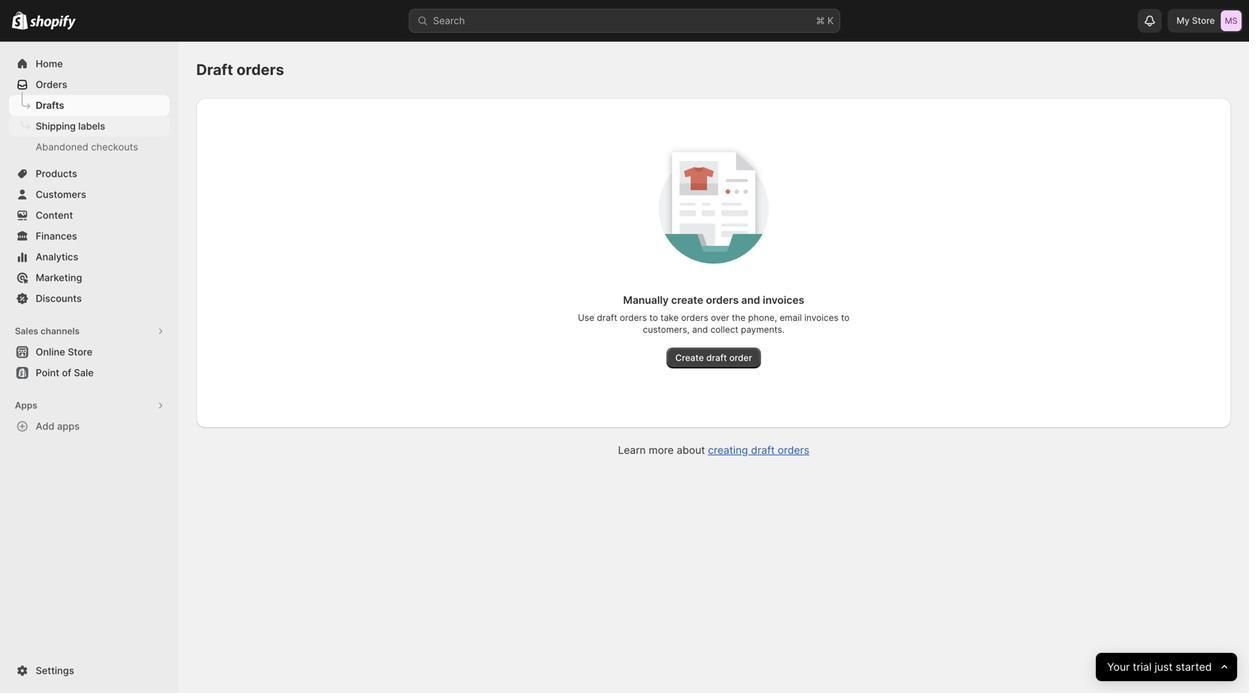 Task type: describe. For each thing, give the bounding box(es) containing it.
manually
[[623, 294, 669, 307]]

started
[[1176, 661, 1212, 674]]

just
[[1155, 661, 1173, 674]]

phone,
[[748, 313, 777, 324]]

store for my store
[[1192, 15, 1215, 26]]

payments.
[[741, 325, 785, 335]]

checkouts
[[91, 141, 138, 153]]

learn more about creating draft orders
[[618, 444, 810, 457]]

online store button
[[0, 342, 178, 363]]

2 horizontal spatial draft
[[751, 444, 775, 457]]

point of sale button
[[0, 363, 178, 384]]

orders link
[[9, 74, 170, 95]]

customers link
[[9, 184, 170, 205]]

content link
[[9, 205, 170, 226]]

online store
[[36, 347, 93, 358]]

learn
[[618, 444, 646, 457]]

shipping labels link
[[9, 116, 170, 137]]

0 horizontal spatial shopify image
[[12, 12, 28, 30]]

abandoned
[[36, 141, 88, 153]]

1 vertical spatial invoices
[[805, 313, 839, 324]]

orders down create at top right
[[681, 313, 709, 324]]

orders down "manually"
[[620, 313, 647, 324]]

1 horizontal spatial shopify image
[[30, 15, 76, 30]]

1 to from the left
[[650, 313, 658, 324]]

search
[[433, 15, 465, 26]]

drafts link
[[9, 95, 170, 116]]

create
[[671, 294, 704, 307]]

channels
[[41, 326, 80, 337]]

marketing link
[[9, 268, 170, 289]]

manually create orders and invoices use draft orders to take orders over the phone, email invoices to customers, and collect payments.
[[578, 294, 850, 335]]

abandoned checkouts link
[[9, 137, 170, 158]]

your trial just started
[[1107, 661, 1212, 674]]

⌘
[[816, 15, 825, 26]]

0 vertical spatial and
[[742, 294, 760, 307]]

⌘ k
[[816, 15, 834, 26]]

take
[[661, 313, 679, 324]]

your
[[1107, 661, 1130, 674]]

use
[[578, 313, 595, 324]]

creating draft orders link
[[708, 444, 810, 457]]

my
[[1177, 15, 1190, 26]]

shipping labels
[[36, 120, 105, 132]]

apps
[[15, 400, 37, 411]]

my store image
[[1221, 10, 1242, 31]]

analytics
[[36, 251, 78, 263]]

finances
[[36, 231, 77, 242]]

about
[[677, 444, 705, 457]]

content
[[36, 210, 73, 221]]

home
[[36, 58, 63, 70]]

your trial just started button
[[1096, 654, 1238, 682]]

sale
[[74, 367, 94, 379]]

abandoned checkouts
[[36, 141, 138, 153]]

sales channels button
[[9, 321, 170, 342]]



Task type: vqa. For each thing, say whether or not it's contained in the screenshot.
payments.
yes



Task type: locate. For each thing, give the bounding box(es) containing it.
draft
[[196, 61, 233, 79]]

draft right creating
[[751, 444, 775, 457]]

draft inside manually create orders and invoices use draft orders to take orders over the phone, email invoices to customers, and collect payments.
[[597, 313, 617, 324]]

online store link
[[9, 342, 170, 363]]

0 horizontal spatial draft
[[597, 313, 617, 324]]

add apps
[[36, 421, 80, 432]]

invoices up email
[[763, 294, 805, 307]]

invoices
[[763, 294, 805, 307], [805, 313, 839, 324]]

store for online store
[[68, 347, 93, 358]]

to
[[650, 313, 658, 324], [841, 313, 850, 324]]

drafts
[[36, 100, 64, 111]]

customers
[[36, 189, 86, 200]]

create draft order link
[[667, 348, 761, 369]]

create
[[675, 353, 704, 364]]

orders right creating
[[778, 444, 810, 457]]

collect
[[711, 325, 739, 335]]

more
[[649, 444, 674, 457]]

orders
[[36, 79, 67, 90]]

settings link
[[9, 661, 170, 682]]

customers,
[[643, 325, 690, 335]]

invoices right email
[[805, 313, 839, 324]]

1 vertical spatial store
[[68, 347, 93, 358]]

point of sale
[[36, 367, 94, 379]]

to left take
[[650, 313, 658, 324]]

0 vertical spatial invoices
[[763, 294, 805, 307]]

online
[[36, 347, 65, 358]]

store inside button
[[68, 347, 93, 358]]

products link
[[9, 164, 170, 184]]

marketing
[[36, 272, 82, 284]]

settings
[[36, 666, 74, 677]]

0 horizontal spatial to
[[650, 313, 658, 324]]

create draft order
[[675, 353, 752, 364]]

point
[[36, 367, 59, 379]]

store up sale
[[68, 347, 93, 358]]

trial
[[1133, 661, 1152, 674]]

draft inside create draft order "link"
[[707, 353, 727, 364]]

creating
[[708, 444, 748, 457]]

apps
[[57, 421, 80, 432]]

draft
[[597, 313, 617, 324], [707, 353, 727, 364], [751, 444, 775, 457]]

and
[[742, 294, 760, 307], [692, 325, 708, 335]]

2 to from the left
[[841, 313, 850, 324]]

and left collect
[[692, 325, 708, 335]]

shopify image
[[12, 12, 28, 30], [30, 15, 76, 30]]

shipping
[[36, 120, 76, 132]]

1 horizontal spatial and
[[742, 294, 760, 307]]

my store
[[1177, 15, 1215, 26]]

0 vertical spatial store
[[1192, 15, 1215, 26]]

0 vertical spatial draft
[[597, 313, 617, 324]]

point of sale link
[[9, 363, 170, 384]]

of
[[62, 367, 71, 379]]

home link
[[9, 54, 170, 74]]

email
[[780, 313, 802, 324]]

labels
[[78, 120, 105, 132]]

add apps button
[[9, 416, 170, 437]]

analytics link
[[9, 247, 170, 268]]

draft left the order
[[707, 353, 727, 364]]

1 horizontal spatial to
[[841, 313, 850, 324]]

order
[[730, 353, 752, 364]]

the
[[732, 313, 746, 324]]

store
[[1192, 15, 1215, 26], [68, 347, 93, 358]]

and up phone, at top right
[[742, 294, 760, 307]]

sales channels
[[15, 326, 80, 337]]

add
[[36, 421, 54, 432]]

discounts link
[[9, 289, 170, 309]]

finances link
[[9, 226, 170, 247]]

draft right use on the left top of page
[[597, 313, 617, 324]]

draft orders
[[196, 61, 284, 79]]

1 vertical spatial draft
[[707, 353, 727, 364]]

to right email
[[841, 313, 850, 324]]

orders
[[237, 61, 284, 79], [706, 294, 739, 307], [620, 313, 647, 324], [681, 313, 709, 324], [778, 444, 810, 457]]

orders up over at the top right of the page
[[706, 294, 739, 307]]

0 horizontal spatial store
[[68, 347, 93, 358]]

2 vertical spatial draft
[[751, 444, 775, 457]]

1 horizontal spatial store
[[1192, 15, 1215, 26]]

apps button
[[9, 396, 170, 416]]

products
[[36, 168, 77, 180]]

0 horizontal spatial and
[[692, 325, 708, 335]]

1 vertical spatial and
[[692, 325, 708, 335]]

k
[[828, 15, 834, 26]]

over
[[711, 313, 730, 324]]

store right my at the right
[[1192, 15, 1215, 26]]

orders right draft
[[237, 61, 284, 79]]

discounts
[[36, 293, 82, 305]]

sales
[[15, 326, 38, 337]]

1 horizontal spatial draft
[[707, 353, 727, 364]]



